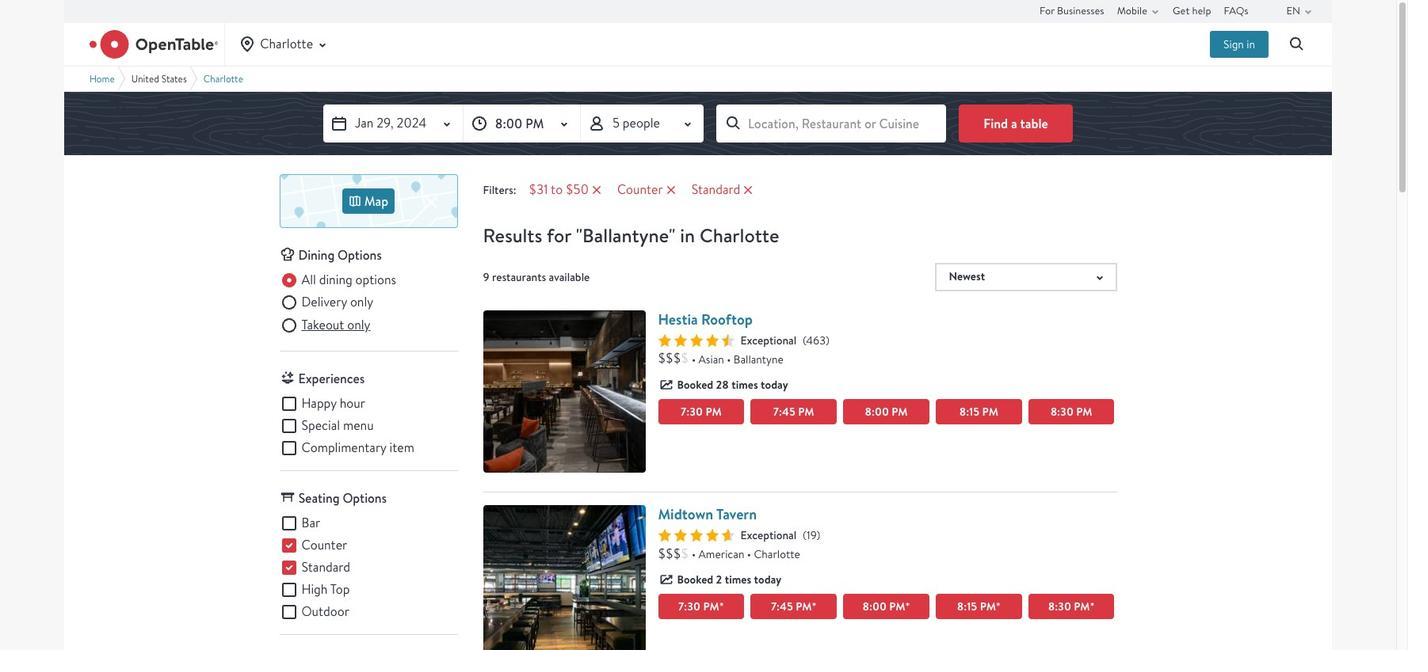 Task type: vqa. For each thing, say whether or not it's contained in the screenshot.
1st Experience type icon from right
no



Task type: describe. For each thing, give the bounding box(es) containing it.
newest
[[949, 269, 986, 285]]

• right the american on the bottom
[[747, 548, 752, 562]]

0 vertical spatial 8:00
[[495, 115, 523, 132]]

29,
[[377, 115, 394, 131]]

$$$ $ • american • charlotte
[[658, 546, 801, 563]]

mobile
[[1118, 4, 1148, 17]]

faqs
[[1224, 4, 1249, 17]]

midtown tavern
[[658, 505, 757, 525]]

dining options
[[298, 247, 382, 264]]

states
[[161, 73, 187, 85]]

happy
[[302, 396, 337, 412]]

$$$ $ • asian • ballantyne
[[658, 351, 784, 367]]

outdoor
[[302, 604, 350, 621]]

midtown tavern link
[[658, 505, 757, 525]]

sign
[[1224, 37, 1245, 52]]

pm inside 7:45 pm link
[[799, 404, 815, 420]]

8:00 pm inside 8:00 pm link
[[865, 404, 908, 420]]

menu
[[343, 418, 374, 435]]

high top
[[302, 582, 350, 599]]

en button
[[1287, 0, 1318, 22]]

home
[[90, 73, 115, 85]]

Delivery only radio
[[279, 294, 374, 313]]

special
[[302, 418, 340, 435]]

charlotte button
[[238, 23, 332, 66]]

midtown
[[658, 505, 714, 525]]

all dining options
[[302, 272, 396, 289]]

seating options
[[298, 490, 387, 508]]

get help
[[1173, 4, 1212, 17]]

7:30 pm *
[[679, 599, 724, 615]]

filters:
[[483, 183, 517, 197]]

restaurants
[[492, 270, 546, 284]]

) for tavern
[[817, 529, 821, 543]]

hestia rooftop link
[[658, 310, 753, 329]]

options
[[356, 272, 396, 289]]

8:30 pm link
[[1029, 399, 1115, 425]]

rooftop
[[702, 310, 753, 329]]

charlotte inside $$$ $ • american • charlotte
[[754, 548, 801, 562]]

ballantyne
[[734, 352, 784, 367]]

all
[[302, 272, 316, 289]]

• down the 4.7 stars image
[[692, 548, 696, 562]]

bar
[[302, 515, 320, 532]]

2 vertical spatial 8:00
[[863, 599, 887, 615]]

asian
[[699, 352, 724, 367]]

$ for midtown
[[681, 546, 689, 563]]

american
[[699, 548, 745, 562]]

) for rooftop
[[826, 333, 830, 348]]

Takeout only radio
[[279, 316, 371, 335]]

5 people
[[613, 115, 660, 131]]

$50
[[566, 182, 589, 198]]

results
[[483, 223, 542, 249]]

today for rooftop
[[761, 377, 789, 393]]

All dining options radio
[[279, 271, 396, 290]]

in inside button
[[1247, 37, 1256, 52]]

8:15 for 8:15 pm
[[960, 404, 980, 420]]

charlotte inside charlotte dropdown button
[[260, 36, 313, 52]]

8:15 pm *
[[957, 599, 1001, 615]]

for
[[547, 223, 571, 249]]

jan 29, 2024
[[355, 115, 427, 131]]

complimentary
[[302, 440, 387, 457]]

available
[[549, 270, 590, 284]]

sign in
[[1224, 37, 1256, 52]]

options for seating options
[[343, 490, 387, 508]]

top
[[330, 582, 350, 599]]

counter inside counter button
[[618, 182, 663, 198]]

* for 7:45 pm *
[[812, 599, 817, 615]]

en
[[1287, 4, 1301, 17]]

find a table
[[984, 115, 1049, 132]]

get
[[1173, 4, 1190, 17]]

8:30 pm *
[[1049, 599, 1095, 615]]

tavern
[[717, 505, 757, 525]]

"ballantyne"
[[576, 223, 676, 249]]

7:45 pm link
[[751, 399, 837, 425]]

get help button
[[1173, 0, 1212, 22]]

businesses
[[1058, 4, 1105, 17]]

happy hour
[[302, 396, 365, 412]]

7:30 for 7:30 pm *
[[679, 599, 701, 615]]

8:30 for 8:30 pm
[[1051, 404, 1074, 420]]

jan 29, 2024 button
[[323, 105, 463, 143]]

takeout
[[302, 317, 344, 334]]

9
[[483, 270, 490, 284]]

united states
[[131, 73, 187, 85]]

7:45 for 7:45 pm
[[774, 404, 796, 420]]

find a table button
[[959, 105, 1073, 143]]

map
[[364, 193, 389, 210]]

pm inside 8:00 pm link
[[892, 404, 908, 420]]

search icon image
[[1288, 35, 1307, 54]]

* for 7:30 pm *
[[720, 599, 724, 615]]

exceptional ( 463 )
[[741, 333, 830, 348]]

( for hestia rooftop
[[803, 333, 806, 348]]

Please input a Location, Restaurant or Cuisine field
[[717, 105, 947, 143]]

a photo of hestia rooftop restaurant image
[[483, 310, 646, 473]]

experiences group
[[279, 395, 458, 458]]

people
[[623, 115, 660, 131]]

delivery only
[[302, 294, 374, 311]]

standard button
[[685, 181, 763, 200]]



Task type: locate. For each thing, give the bounding box(es) containing it.
seating
[[298, 490, 340, 508]]

for businesses button
[[1040, 0, 1105, 22]]

0 vertical spatial booked
[[677, 377, 714, 393]]

)
[[826, 333, 830, 348], [817, 529, 821, 543]]

$ down 4.6 stars image
[[681, 351, 689, 367]]

booked left the 2
[[677, 572, 714, 588]]

5
[[613, 115, 620, 131]]

booked
[[677, 377, 714, 393], [677, 572, 714, 588]]

map button
[[279, 174, 458, 228]]

sign in button
[[1211, 31, 1269, 58]]

8:15
[[960, 404, 980, 420], [957, 599, 978, 615]]

today up 7:45 pm *
[[754, 572, 782, 588]]

1 vertical spatial 8:00
[[865, 404, 889, 420]]

dining
[[319, 272, 353, 289]]

opentable logo image
[[90, 30, 218, 59]]

• left asian
[[692, 352, 696, 367]]

1 vertical spatial today
[[754, 572, 782, 588]]

7:30
[[681, 404, 703, 420], [679, 599, 701, 615]]

to
[[551, 182, 563, 198]]

0 vertical spatial options
[[338, 247, 382, 264]]

hour
[[340, 396, 365, 412]]

1 * from the left
[[720, 599, 724, 615]]

only down all dining options
[[350, 294, 374, 311]]

1 vertical spatial options
[[343, 490, 387, 508]]

8:30 pm
[[1051, 404, 1093, 420]]

pm inside 8:15 pm link
[[983, 404, 999, 420]]

8:30
[[1051, 404, 1074, 420], [1049, 599, 1072, 615]]

0 vertical spatial counter
[[618, 182, 663, 198]]

1 vertical spatial $
[[681, 546, 689, 563]]

0 vertical spatial 8:15
[[960, 404, 980, 420]]

today down ballantyne
[[761, 377, 789, 393]]

booked for midtown
[[677, 572, 714, 588]]

8:15 for 8:15 pm *
[[957, 599, 978, 615]]

7:45 down ballantyne
[[774, 404, 796, 420]]

1 horizontal spatial 8:00 pm
[[865, 404, 908, 420]]

1 horizontal spatial )
[[826, 333, 830, 348]]

* for 8:30 pm *
[[1090, 599, 1095, 615]]

united
[[131, 73, 159, 85]]

* for 8:15 pm *
[[996, 599, 1001, 615]]

charlotte link
[[204, 73, 243, 85]]

2
[[716, 572, 722, 588]]

for businesses
[[1040, 4, 1105, 17]]

* for 8:00 pm *
[[906, 599, 910, 615]]

seating options group
[[279, 515, 458, 622]]

7:30 down booked 28 times today
[[681, 404, 703, 420]]

1 vertical spatial times
[[725, 572, 752, 588]]

2 * from the left
[[812, 599, 817, 615]]

counter down the bar
[[302, 538, 347, 554]]

$$$ for hestia
[[658, 351, 681, 367]]

only
[[350, 294, 374, 311], [347, 317, 371, 334]]

in down standard button
[[680, 223, 695, 249]]

8:00 pm link
[[844, 399, 930, 425]]

hestia
[[658, 310, 698, 329]]

exceptional down tavern
[[741, 529, 797, 543]]

7:30 inside "7:30 pm" link
[[681, 404, 703, 420]]

today
[[761, 377, 789, 393], [754, 572, 782, 588]]

0 vertical spatial )
[[826, 333, 830, 348]]

1 vertical spatial 8:30
[[1049, 599, 1072, 615]]

1 ( from the top
[[803, 333, 806, 348]]

7:30 pm
[[681, 404, 722, 420]]

a
[[1012, 115, 1018, 132]]

0 vertical spatial only
[[350, 294, 374, 311]]

1 vertical spatial 8:00 pm
[[865, 404, 908, 420]]

0 vertical spatial in
[[1247, 37, 1256, 52]]

counter
[[618, 182, 663, 198], [302, 538, 347, 554]]

(
[[803, 333, 806, 348], [803, 529, 807, 543]]

only inside option
[[347, 317, 371, 334]]

$
[[681, 351, 689, 367], [681, 546, 689, 563]]

8:00 pm *
[[863, 599, 910, 615]]

1 horizontal spatial standard
[[692, 182, 741, 198]]

experiences
[[298, 370, 365, 388]]

pm inside 8:30 pm link
[[1077, 404, 1093, 420]]

1 vertical spatial counter
[[302, 538, 347, 554]]

0 horizontal spatial standard
[[302, 560, 350, 576]]

special menu
[[302, 418, 374, 435]]

( up 7:45 pm link
[[803, 333, 806, 348]]

0 vertical spatial 8:30
[[1051, 404, 1074, 420]]

options right seating
[[343, 490, 387, 508]]

exceptional for rooftop
[[741, 333, 797, 348]]

exceptional ( 19 )
[[741, 529, 821, 543]]

0 horizontal spatial )
[[817, 529, 821, 543]]

8:00 pm
[[495, 115, 544, 132], [865, 404, 908, 420]]

1 exceptional from the top
[[741, 333, 797, 348]]

7:45
[[774, 404, 796, 420], [771, 599, 793, 615]]

) up 7:45 pm link
[[826, 333, 830, 348]]

1 vertical spatial in
[[680, 223, 695, 249]]

dining
[[298, 247, 335, 264]]

pm
[[526, 115, 544, 132], [706, 404, 722, 420], [799, 404, 815, 420], [892, 404, 908, 420], [983, 404, 999, 420], [1077, 404, 1093, 420], [704, 599, 720, 615], [796, 599, 812, 615], [890, 599, 906, 615], [980, 599, 996, 615], [1074, 599, 1090, 615]]

only for delivery only
[[350, 294, 374, 311]]

7:30 pm link
[[658, 399, 745, 425]]

*
[[720, 599, 724, 615], [812, 599, 817, 615], [906, 599, 910, 615], [996, 599, 1001, 615], [1090, 599, 1095, 615]]

counter inside seating options group
[[302, 538, 347, 554]]

0 vertical spatial $
[[681, 351, 689, 367]]

0 horizontal spatial counter
[[302, 538, 347, 554]]

only inside option
[[350, 294, 374, 311]]

1 $ from the top
[[681, 351, 689, 367]]

pm inside "7:30 pm" link
[[706, 404, 722, 420]]

0 vertical spatial $$$
[[658, 351, 681, 367]]

$ down the 4.7 stars image
[[681, 546, 689, 563]]

1 vertical spatial )
[[817, 529, 821, 543]]

0 horizontal spatial in
[[680, 223, 695, 249]]

1 vertical spatial 7:30
[[679, 599, 701, 615]]

1 vertical spatial (
[[803, 529, 807, 543]]

mobile button
[[1118, 0, 1165, 22]]

$$$ down the 4.7 stars image
[[658, 546, 681, 563]]

dining options group
[[279, 271, 458, 339]]

times right the 2
[[725, 572, 752, 588]]

0 horizontal spatial 8:00 pm
[[495, 115, 544, 132]]

booked left the 28
[[677, 377, 714, 393]]

times right the 28
[[732, 377, 758, 393]]

booked 28 times today
[[677, 377, 789, 393]]

$31 to $50
[[529, 182, 589, 198]]

8:30 for 8:30 pm *
[[1049, 599, 1072, 615]]

7:45 pm
[[774, 404, 815, 420]]

7:45 down booked 2 times today
[[771, 599, 793, 615]]

only for takeout only
[[347, 317, 371, 334]]

standard
[[692, 182, 741, 198], [302, 560, 350, 576]]

only down delivery only
[[347, 317, 371, 334]]

delivery
[[302, 294, 347, 311]]

2 ( from the top
[[803, 529, 807, 543]]

1 booked from the top
[[677, 377, 714, 393]]

newest button
[[935, 263, 1117, 291]]

$31
[[529, 182, 548, 198]]

9 restaurants available
[[483, 270, 590, 284]]

help
[[1193, 4, 1212, 17]]

2 exceptional from the top
[[741, 529, 797, 543]]

results for "ballantyne" in charlotte
[[483, 223, 780, 249]]

in
[[1247, 37, 1256, 52], [680, 223, 695, 249]]

high
[[302, 582, 328, 599]]

exceptional for tavern
[[741, 529, 797, 543]]

$$$ down 4.6 stars image
[[658, 351, 681, 367]]

0 vertical spatial today
[[761, 377, 789, 393]]

7:45 pm *
[[771, 599, 817, 615]]

options for dining options
[[338, 247, 382, 264]]

2 booked from the top
[[677, 572, 714, 588]]

table
[[1021, 115, 1049, 132]]

28
[[716, 377, 729, 393]]

counter button
[[611, 181, 685, 200]]

today for tavern
[[754, 572, 782, 588]]

standard inside seating options group
[[302, 560, 350, 576]]

exceptional up ballantyne
[[741, 333, 797, 348]]

• right asian
[[727, 352, 731, 367]]

$ for hestia
[[681, 351, 689, 367]]

for
[[1040, 4, 1055, 17]]

1 horizontal spatial counter
[[618, 182, 663, 198]]

7:30 for 7:30 pm
[[681, 404, 703, 420]]

7:45 for 7:45 pm *
[[771, 599, 793, 615]]

1 horizontal spatial in
[[1247, 37, 1256, 52]]

counter up results for "ballantyne" in charlotte on the top of page
[[618, 182, 663, 198]]

0 vertical spatial 7:45
[[774, 404, 796, 420]]

None field
[[717, 105, 947, 143]]

( up 7:45 pm *
[[803, 529, 807, 543]]

hestia rooftop
[[658, 310, 753, 329]]

1 vertical spatial booked
[[677, 572, 714, 588]]

standard up 'high top'
[[302, 560, 350, 576]]

0 vertical spatial times
[[732, 377, 758, 393]]

home link
[[90, 73, 115, 85]]

5 * from the left
[[1090, 599, 1095, 615]]

jan
[[355, 115, 374, 131]]

1 vertical spatial only
[[347, 317, 371, 334]]

1 vertical spatial 8:15
[[957, 599, 978, 615]]

2024
[[397, 115, 427, 131]]

times for tavern
[[725, 572, 752, 588]]

$$$ for midtown
[[658, 546, 681, 563]]

1 vertical spatial exceptional
[[741, 529, 797, 543]]

3 * from the left
[[906, 599, 910, 615]]

times for rooftop
[[732, 377, 758, 393]]

options up all dining options
[[338, 247, 382, 264]]

7:30 down booked 2 times today
[[679, 599, 701, 615]]

in right sign
[[1247, 37, 1256, 52]]

1 vertical spatial $$$
[[658, 546, 681, 563]]

a photo of midtown tavern restaurant image
[[483, 506, 646, 651]]

8:15 pm link
[[936, 399, 1022, 425]]

find
[[984, 115, 1008, 132]]

0 vertical spatial standard
[[692, 182, 741, 198]]

0 vertical spatial (
[[803, 333, 806, 348]]

1 vertical spatial 7:45
[[771, 599, 793, 615]]

19
[[807, 529, 817, 543]]

4 * from the left
[[996, 599, 1001, 615]]

0 vertical spatial 8:00 pm
[[495, 115, 544, 132]]

0 vertical spatial exceptional
[[741, 333, 797, 348]]

booked for hestia
[[677, 377, 714, 393]]

) up 7:45 pm *
[[817, 529, 821, 543]]

standard inside button
[[692, 182, 741, 198]]

charlotte
[[260, 36, 313, 52], [204, 73, 243, 85], [700, 223, 780, 249], [754, 548, 801, 562]]

2 $ from the top
[[681, 546, 689, 563]]

( for midtown tavern
[[803, 529, 807, 543]]

1 $$$ from the top
[[658, 351, 681, 367]]

8:15 pm
[[960, 404, 999, 420]]

463
[[806, 333, 826, 348]]

4.7 stars image
[[658, 529, 734, 542]]

0 vertical spatial 7:30
[[681, 404, 703, 420]]

faqs button
[[1224, 0, 1249, 22]]

1 vertical spatial standard
[[302, 560, 350, 576]]

standard right counter button
[[692, 182, 741, 198]]

8:00
[[495, 115, 523, 132], [865, 404, 889, 420], [863, 599, 887, 615]]

2 $$$ from the top
[[658, 546, 681, 563]]

complimentary item
[[302, 440, 415, 457]]

4.6 stars image
[[658, 334, 734, 347]]



